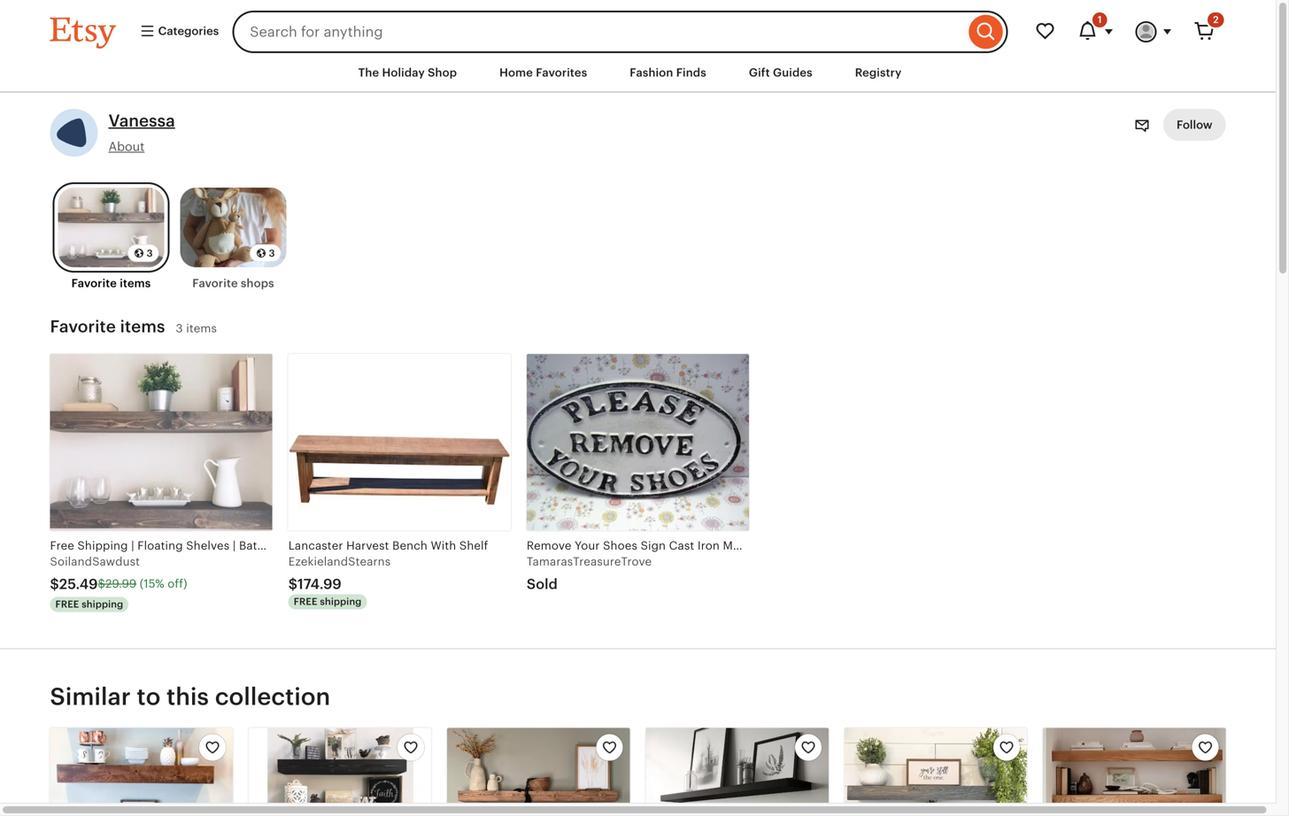Task type: locate. For each thing, give the bounding box(es) containing it.
2 horizontal spatial 3
[[269, 248, 275, 259]]

3 for favorite items
[[147, 248, 153, 259]]

3 items
[[176, 322, 217, 335]]

Search for anything text field
[[232, 11, 965, 53]]

(15%
[[140, 578, 164, 591]]

fashion
[[630, 66, 673, 79]]

free
[[294, 596, 318, 607], [55, 599, 79, 610]]

items
[[120, 277, 151, 290], [120, 317, 165, 336], [186, 322, 217, 335]]

similar
[[50, 683, 131, 711]]

0 horizontal spatial shipping
[[82, 599, 123, 610]]

0 horizontal spatial 3
[[147, 248, 153, 259]]

about
[[108, 139, 145, 153]]

3
[[147, 248, 153, 259], [269, 248, 275, 259], [176, 322, 183, 335]]

0 vertical spatial favorite items
[[71, 277, 151, 290]]

favorite items
[[71, 277, 151, 290], [50, 317, 165, 336]]

free shipping! floating shelves, rustic floating shelf, floating shelf, farmhouse shelf, open shelving, kitchen shelf, bathroom shelf image
[[50, 728, 233, 816]]

home favorites
[[500, 66, 587, 79]]

categories banner
[[18, 0, 1258, 53]]

$
[[50, 576, 59, 592], [288, 576, 298, 592], [98, 578, 105, 591]]

shipping inside soilandsawdust $ 25.49 $ 29.99 (15% off) free shipping
[[82, 599, 123, 610]]

vanessa
[[108, 111, 175, 130]]

0 horizontal spatial $
[[50, 576, 59, 592]]

free inside lancaster harvest bench with shelf ezekielandstearns $ 174.99 free shipping
[[294, 596, 318, 607]]

bench
[[392, 539, 428, 553]]

free down 174.99
[[294, 596, 318, 607]]

2 link
[[1184, 11, 1226, 53]]

2 horizontal spatial $
[[288, 576, 298, 592]]

shipping down 174.99
[[320, 596, 362, 607]]

floating shelves | free shipping | custom rustic wood shelf image
[[845, 728, 1027, 816]]

this
[[167, 683, 209, 711]]

1 button
[[1067, 11, 1125, 53]]

about button
[[108, 138, 145, 155]]

favorite
[[71, 277, 117, 290], [192, 277, 238, 290], [50, 317, 116, 336]]

registry link
[[842, 57, 915, 89]]

0 horizontal spatial free
[[55, 599, 79, 610]]

gift guides link
[[736, 57, 826, 89]]

1 horizontal spatial shipping
[[320, 596, 362, 607]]

gift guides
[[749, 66, 813, 79]]

shipping down 29.99
[[82, 599, 123, 610]]

soilandsawdust
[[50, 555, 140, 569]]

menu bar
[[18, 53, 1258, 93]]

None search field
[[232, 11, 1008, 53]]

shop
[[428, 66, 457, 79]]

off)
[[168, 578, 187, 591]]

3 for favorite shops
[[269, 248, 275, 259]]

harvest
[[346, 539, 389, 553]]

home
[[500, 66, 533, 79]]

tamarastreasuretrove sold
[[527, 555, 652, 592]]

1
[[1098, 14, 1102, 25]]

fashion finds link
[[617, 57, 720, 89]]

fashion finds
[[630, 66, 707, 79]]

2
[[1213, 14, 1219, 25]]

shipping
[[320, 596, 362, 607], [82, 599, 123, 610]]

1 horizontal spatial free
[[294, 596, 318, 607]]

categories
[[155, 24, 219, 38]]

1 horizontal spatial 3
[[176, 322, 183, 335]]

follow link
[[1164, 109, 1226, 141]]

ready to ship floating shelves, floating shelf, wooden shelves, open shelving image
[[447, 728, 630, 816]]

1 horizontal spatial $
[[98, 578, 105, 591]]

free down the 25.49
[[55, 599, 79, 610]]

shipping inside lancaster harvest bench with shelf ezekielandstearns $ 174.99 free shipping
[[320, 596, 362, 607]]



Task type: vqa. For each thing, say whether or not it's contained in the screenshot.
'Vanessa'
yes



Task type: describe. For each thing, give the bounding box(es) containing it.
shelf
[[459, 539, 488, 553]]

lancaster harvest bench with shelf ezekielandstearns $ 174.99 free shipping
[[288, 539, 488, 607]]

1 vertical spatial favorite items
[[50, 317, 165, 336]]

finds
[[676, 66, 707, 79]]

the
[[358, 66, 379, 79]]

categories button
[[126, 16, 227, 48]]

free shipping | floating shelves | bathroom floating shelf | kitchen open shelving | wooden wall decor | farmhouse decor | floating shelf image
[[50, 354, 272, 531]]

the holiday shop
[[358, 66, 457, 79]]

shops
[[241, 277, 274, 290]]

follow
[[1177, 118, 1213, 132]]

gift
[[749, 66, 770, 79]]

collection
[[215, 683, 331, 711]]

none search field inside categories banner
[[232, 11, 1008, 53]]

black floating shelf, bathroom shelf, rustic shelf, kitchen shelf, book shelf, bedroom shelf, floating wood shelf, custom floating shelf image
[[646, 728, 829, 816]]

ezekielandstearns
[[288, 555, 391, 569]]

lancaster
[[288, 539, 343, 553]]

vanessa button
[[108, 109, 175, 133]]

sold
[[527, 576, 558, 592]]

favorite shops
[[192, 277, 274, 290]]

remove your shoes sign cast iron metal plaque white entryway shabby chic please take off shoe request gift idea see description for details image
[[527, 354, 749, 531]]

natural wood floating shelf decorative wall shelves wooden floating shelving unit custom wall shelf sturdy wall shelves natural wall shelf image
[[1043, 728, 1226, 816]]

holiday
[[382, 66, 425, 79]]

lancaster harvest bench with shelf image
[[288, 354, 511, 531]]

favorites
[[536, 66, 587, 79]]

free inside soilandsawdust $ 25.49 $ 29.99 (15% off) free shipping
[[55, 599, 79, 610]]

floating shelves, floating shelf, black floating shelves, wide floating shelves, free shipping image
[[249, 728, 431, 816]]

with
[[431, 539, 456, 553]]

the holiday shop link
[[345, 57, 470, 89]]

25.49
[[59, 576, 98, 592]]

home favorites link
[[486, 57, 601, 89]]

guides
[[773, 66, 813, 79]]

$ inside lancaster harvest bench with shelf ezekielandstearns $ 174.99 free shipping
[[288, 576, 298, 592]]

29.99
[[105, 578, 137, 591]]

to
[[137, 683, 161, 711]]

174.99
[[298, 576, 342, 592]]

tamarastreasuretrove
[[527, 555, 652, 569]]

similar to this collection
[[50, 683, 331, 711]]

registry
[[855, 66, 902, 79]]

soilandsawdust $ 25.49 $ 29.99 (15% off) free shipping
[[50, 555, 187, 610]]

menu bar containing the holiday shop
[[18, 53, 1258, 93]]



